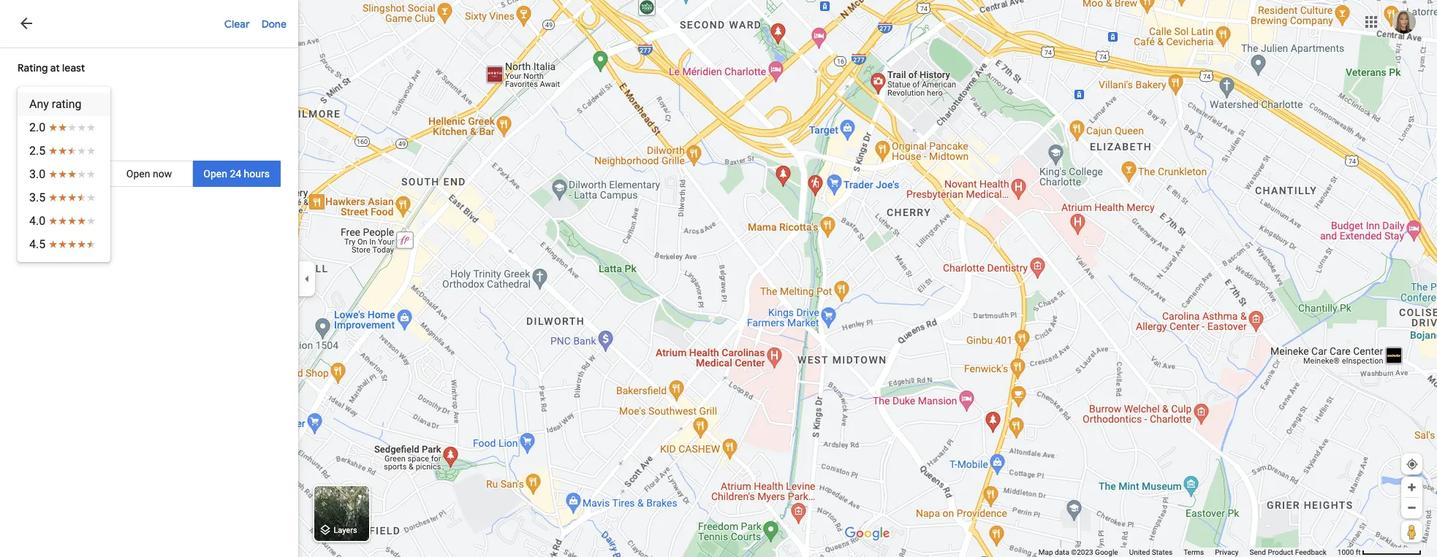 Task type: describe. For each thing, give the bounding box(es) containing it.
google account: katherine seehafer  
(katherine.seehafer@adept.ai) image
[[1393, 10, 1416, 33]]

google
[[1095, 549, 1118, 557]]

any rating up 2.0 stars element
[[29, 97, 82, 111]]

time
[[61, 168, 82, 180]]

footer inside 'google maps' element
[[1039, 548, 1338, 558]]

open for open 24 hours
[[203, 168, 227, 180]]

done
[[261, 18, 287, 31]]

feedback
[[1295, 549, 1327, 557]]

privacy
[[1215, 549, 1239, 557]]

2.0 stars element
[[29, 119, 99, 137]]

4.5
[[29, 238, 45, 252]]

2.0
[[29, 121, 45, 135]]

option group inside hours group
[[18, 161, 281, 187]]

send product feedback button
[[1250, 548, 1327, 558]]

show your location image
[[1406, 458, 1419, 472]]

any rating button
[[18, 87, 96, 116]]

any time
[[42, 168, 82, 180]]

3.0 stars element
[[29, 166, 99, 184]]

show street view coverage image
[[1402, 521, 1423, 543]]

clear
[[224, 18, 250, 31]]

any rating inside popup button
[[27, 96, 73, 107]]

rating at least
[[18, 61, 85, 75]]

4.0
[[29, 214, 45, 228]]

layers
[[334, 527, 357, 536]]

rating inside popup button
[[47, 96, 73, 107]]

©2023
[[1071, 549, 1093, 557]]

3.5 stars element
[[29, 189, 99, 207]]

hours
[[244, 168, 270, 180]]

united
[[1129, 549, 1150, 557]]

product
[[1268, 549, 1294, 557]]

4.0 stars element
[[29, 213, 99, 230]]

states
[[1152, 549, 1173, 557]]

back image
[[18, 15, 35, 32]]

ft
[[1356, 549, 1361, 557]]

1000
[[1338, 549, 1354, 557]]

clear button
[[224, 0, 261, 47]]

united states
[[1129, 549, 1173, 557]]

map data ©2023 google
[[1039, 549, 1118, 557]]

at
[[50, 61, 60, 75]]

1000 ft
[[1338, 549, 1361, 557]]

collapse side panel image
[[299, 271, 315, 287]]

zoom in image
[[1407, 483, 1418, 493]]



Task type: locate. For each thing, give the bounding box(es) containing it.
privacy button
[[1215, 548, 1239, 558]]

any inside option group
[[42, 168, 59, 180]]

open now
[[126, 168, 172, 180]]

menu containing any rating
[[18, 87, 111, 262]]

zoom out image
[[1407, 503, 1418, 514]]

rating group
[[0, 51, 298, 125]]

map
[[1039, 549, 1053, 557]]

open left 24
[[203, 168, 227, 180]]

done button
[[261, 0, 298, 47]]

now
[[153, 168, 172, 180]]

open for open now
[[126, 168, 150, 180]]

google maps element
[[0, 0, 1437, 558]]

terms button
[[1184, 548, 1204, 558]]

send
[[1250, 549, 1266, 557]]

option group
[[18, 161, 281, 187]]

main content
[[0, 0, 298, 558]]

any rating
[[27, 96, 73, 107], [29, 97, 82, 111]]

united states button
[[1129, 548, 1173, 558]]

hours
[[18, 135, 46, 149]]

any inside popup button
[[27, 96, 44, 107]]

any for any rating popup button
[[27, 96, 44, 107]]

footer
[[1039, 548, 1338, 558]]

any
[[27, 96, 44, 107], [29, 97, 49, 111], [42, 168, 59, 180]]

rating
[[47, 96, 73, 107], [52, 97, 82, 111]]

option group containing any time
[[18, 161, 281, 187]]

menu
[[18, 87, 111, 262]]

0 horizontal spatial open
[[126, 168, 150, 180]]

least
[[62, 61, 85, 75]]

menu inside 'google maps' element
[[18, 87, 111, 262]]

any for option group containing any time
[[42, 168, 59, 180]]

open
[[126, 168, 150, 180], [203, 168, 227, 180]]

2 open from the left
[[203, 168, 227, 180]]

footer containing map data ©2023 google
[[1039, 548, 1338, 558]]

24
[[230, 168, 241, 180]]

send product feedback
[[1250, 549, 1327, 557]]

2.5
[[29, 144, 45, 158]]

2.5 stars element
[[29, 143, 99, 160]]

1000 ft button
[[1338, 549, 1422, 557]]

1 open from the left
[[126, 168, 150, 180]]

data
[[1055, 549, 1069, 557]]

any rating up 2.0
[[27, 96, 73, 107]]

main content containing clear
[[0, 0, 298, 558]]

3.0
[[29, 167, 45, 181]]

3.5
[[29, 191, 45, 205]]

hours group
[[0, 125, 298, 197]]

terms
[[1184, 549, 1204, 557]]

open 24 hours
[[203, 168, 270, 180]]

open left now
[[126, 168, 150, 180]]

rating
[[18, 61, 48, 75]]

4.5 stars element
[[29, 236, 99, 254]]

1 horizontal spatial open
[[203, 168, 227, 180]]



Task type: vqa. For each thing, say whether or not it's contained in the screenshot.
the Flagstaff, within the 408 E Rte 66, Flagstaff, AZ 86002 button
no



